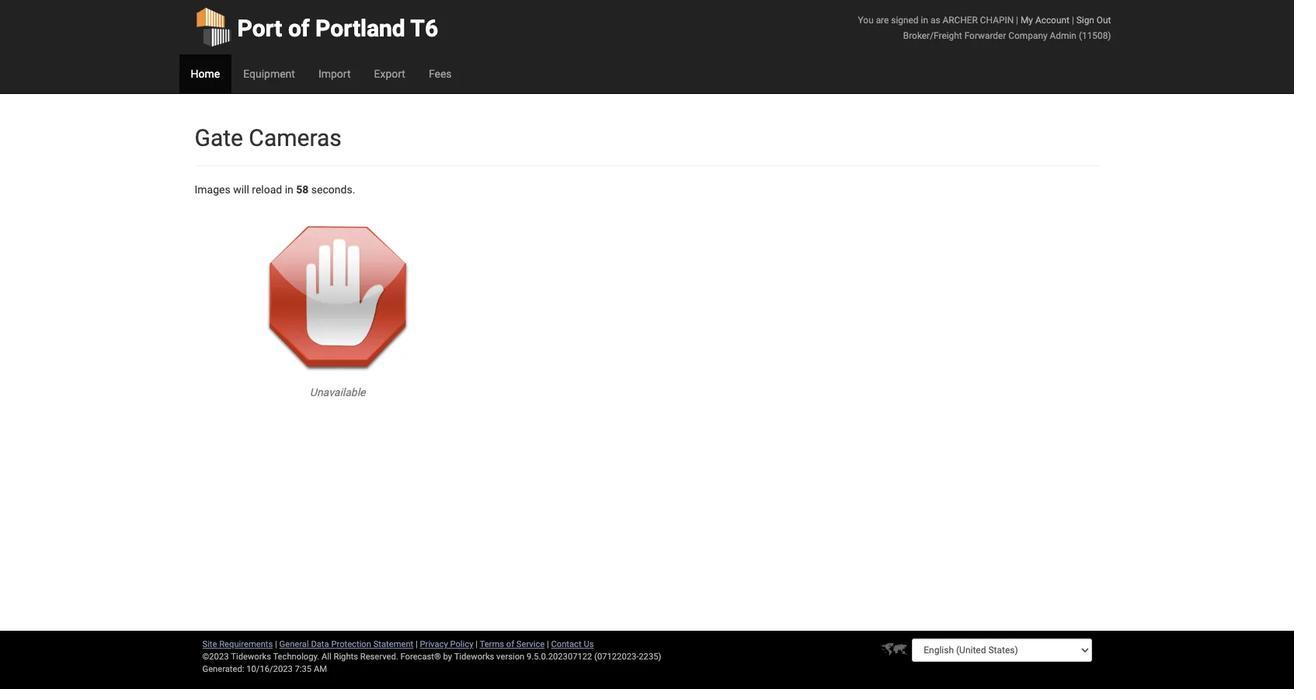 Task type: locate. For each thing, give the bounding box(es) containing it.
portland
[[316, 15, 406, 42]]

import button
[[307, 54, 363, 93]]

1 horizontal spatial of
[[507, 640, 515, 650]]

1 horizontal spatial in
[[921, 15, 929, 26]]

generated:
[[202, 665, 244, 675]]

1 vertical spatial of
[[507, 640, 515, 650]]

9.5.0.202307122
[[527, 652, 593, 662]]

equipment
[[243, 68, 295, 80]]

|
[[1017, 15, 1019, 26], [1073, 15, 1075, 26], [275, 640, 277, 650], [416, 640, 418, 650], [476, 640, 478, 650], [547, 640, 549, 650]]

0 vertical spatial of
[[288, 15, 310, 42]]

fees button
[[417, 54, 464, 93]]

of right port
[[288, 15, 310, 42]]

0 horizontal spatial of
[[288, 15, 310, 42]]

forecast®
[[401, 652, 441, 662]]

in left 58
[[285, 183, 294, 196]]

export
[[374, 68, 406, 80]]

terms of service link
[[480, 640, 545, 650]]

of inside site requirements | general data protection statement | privacy policy | terms of service | contact us ©2023 tideworks technology. all rights reserved. forecast® by tideworks version 9.5.0.202307122 (07122023-2235) generated: 10/16/2023 7:35 am
[[507, 640, 515, 650]]

privacy policy link
[[420, 640, 474, 650]]

| left the sign on the top right
[[1073, 15, 1075, 26]]

statement
[[374, 640, 414, 650]]

1 vertical spatial in
[[285, 183, 294, 196]]

0 horizontal spatial in
[[285, 183, 294, 196]]

in inside you are signed in as archer chapin | my account | sign out broker/freight forwarder company admin (11508)
[[921, 15, 929, 26]]

7:35
[[295, 665, 312, 675]]

contact
[[551, 640, 582, 650]]

will
[[233, 183, 249, 196]]

are
[[876, 15, 889, 26]]

company
[[1009, 30, 1048, 41]]

technology.
[[273, 652, 320, 662]]

us
[[584, 640, 594, 650]]

2235)
[[639, 652, 662, 662]]

site requirements link
[[202, 640, 273, 650]]

contact us link
[[551, 640, 594, 650]]

forwarder
[[965, 30, 1007, 41]]

unavailable image
[[195, 213, 481, 385]]

general
[[280, 640, 309, 650]]

reload
[[252, 183, 282, 196]]

import
[[319, 68, 351, 80]]

t6
[[411, 15, 438, 42]]

0 vertical spatial in
[[921, 15, 929, 26]]

my
[[1021, 15, 1034, 26]]

privacy
[[420, 640, 448, 650]]

am
[[314, 665, 327, 675]]

policy
[[450, 640, 474, 650]]

of up "version"
[[507, 640, 515, 650]]

| left my
[[1017, 15, 1019, 26]]

reserved.
[[360, 652, 399, 662]]

sign
[[1077, 15, 1095, 26]]

of
[[288, 15, 310, 42], [507, 640, 515, 650]]

(11508)
[[1080, 30, 1112, 41]]

in
[[921, 15, 929, 26], [285, 183, 294, 196]]

export button
[[363, 54, 417, 93]]

| up 9.5.0.202307122
[[547, 640, 549, 650]]

data
[[311, 640, 329, 650]]

in left as
[[921, 15, 929, 26]]

by
[[443, 652, 452, 662]]

you are signed in as archer chapin | my account | sign out broker/freight forwarder company admin (11508)
[[859, 15, 1112, 41]]

gate cameras
[[195, 124, 342, 152]]

all
[[322, 652, 332, 662]]

site
[[202, 640, 217, 650]]

in for signed
[[921, 15, 929, 26]]

sign out link
[[1077, 15, 1112, 26]]



Task type: vqa. For each thing, say whether or not it's contained in the screenshot.
second "company"
no



Task type: describe. For each thing, give the bounding box(es) containing it.
as
[[931, 15, 941, 26]]

chapin
[[981, 15, 1014, 26]]

out
[[1097, 15, 1112, 26]]

©2023 tideworks
[[202, 652, 271, 662]]

terms
[[480, 640, 504, 650]]

in for reload
[[285, 183, 294, 196]]

site requirements | general data protection statement | privacy policy | terms of service | contact us ©2023 tideworks technology. all rights reserved. forecast® by tideworks version 9.5.0.202307122 (07122023-2235) generated: 10/16/2023 7:35 am
[[202, 640, 662, 675]]

unavailable
[[310, 386, 366, 399]]

signed
[[892, 15, 919, 26]]

10/16/2023
[[247, 665, 293, 675]]

gate
[[195, 124, 243, 152]]

equipment button
[[232, 54, 307, 93]]

protection
[[331, 640, 371, 650]]

port of portland t6 link
[[195, 0, 438, 54]]

| up tideworks
[[476, 640, 478, 650]]

(07122023-
[[595, 652, 639, 662]]

version
[[497, 652, 525, 662]]

rights
[[334, 652, 358, 662]]

admin
[[1051, 30, 1077, 41]]

port of portland t6
[[237, 15, 438, 42]]

58
[[296, 183, 309, 196]]

tideworks
[[454, 652, 495, 662]]

archer
[[943, 15, 978, 26]]

images
[[195, 183, 231, 196]]

fees
[[429, 68, 452, 80]]

broker/freight
[[904, 30, 963, 41]]

requirements
[[219, 640, 273, 650]]

account
[[1036, 15, 1070, 26]]

cameras
[[249, 124, 342, 152]]

general data protection statement link
[[280, 640, 414, 650]]

| up forecast®
[[416, 640, 418, 650]]

my account link
[[1021, 15, 1070, 26]]

you
[[859, 15, 874, 26]]

port
[[237, 15, 282, 42]]

home
[[191, 68, 220, 80]]

| left "general"
[[275, 640, 277, 650]]

seconds.
[[312, 183, 355, 196]]

home button
[[179, 54, 232, 93]]

images will reload in 58 seconds.
[[195, 183, 355, 196]]

service
[[517, 640, 545, 650]]



